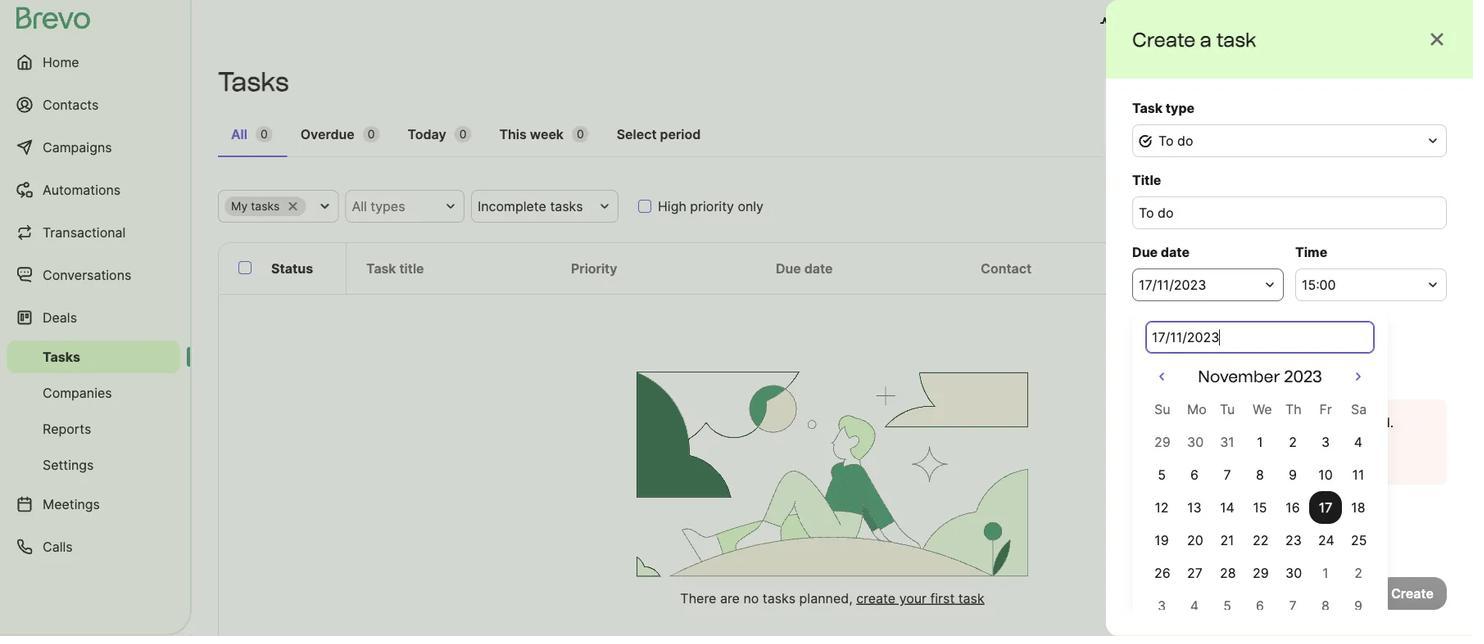 Task type: describe. For each thing, give the bounding box(es) containing it.
allow browser notification
[[1211, 451, 1379, 467]]

18
[[1352, 500, 1366, 516]]

reminder
[[1133, 330, 1194, 345]]

create a task inside dialog
[[1133, 27, 1257, 51]]

transactional
[[43, 225, 126, 241]]

companies
[[43, 385, 112, 401]]

9 for saturday, 9 december 2023 cell
[[1355, 598, 1363, 614]]

types
[[371, 198, 405, 214]]

allow browser notification button
[[1185, 446, 1386, 472]]

Title text field
[[1133, 197, 1448, 230]]

contacts
[[43, 97, 99, 113]]

Search a task search field
[[1202, 190, 1448, 223]]

this
[[500, 126, 527, 142]]

a inside dialog
[[1201, 27, 1212, 51]]

date inside create a task dialog
[[1161, 244, 1190, 260]]

15:00
[[1302, 277, 1337, 293]]

planned,
[[800, 591, 853, 607]]

friday, 24 november 2023 cell
[[1310, 525, 1343, 557]]

disabled.
[[1338, 415, 1394, 431]]

we
[[1253, 402, 1273, 418]]

1 for friday, 1 december 2023 cell
[[1323, 566, 1329, 582]]

create a task inside button
[[1351, 74, 1434, 90]]

to do
[[1159, 133, 1194, 149]]

29 for sunday, 29 october 2023 cell
[[1155, 434, 1171, 450]]

campaigns link
[[7, 128, 180, 167]]

select
[[617, 126, 657, 142]]

no
[[744, 591, 759, 607]]

29 for 'wednesday, 29 november 2023' cell
[[1253, 566, 1269, 582]]

2 horizontal spatial tasks
[[763, 591, 796, 607]]

deals link
[[7, 298, 180, 338]]

automations
[[43, 182, 121, 198]]

company
[[1391, 261, 1452, 277]]

0 vertical spatial tasks
[[218, 66, 289, 98]]

20
[[1188, 533, 1204, 549]]

browser inside button
[[1250, 451, 1302, 467]]

thursday, 7 december 2023 cell
[[1290, 598, 1297, 614]]

meetings
[[43, 497, 100, 513]]

row containing su
[[1146, 393, 1375, 426]]

your
[[900, 591, 927, 607]]

alert inside create a task dialog
[[1133, 400, 1448, 485]]

wednesday, 1 november 2023 cell
[[1244, 426, 1277, 459]]

7 for tuesday, 7 november 2023 cell
[[1224, 467, 1232, 483]]

settings link
[[7, 449, 180, 482]]

10
[[1319, 467, 1333, 483]]

cancel
[[1146, 586, 1190, 602]]

0 vertical spatial notification
[[1240, 415, 1311, 431]]

transactional link
[[7, 213, 180, 252]]

friday, 17 november 2023 cell
[[1310, 492, 1343, 525]]

notes
[[1133, 559, 1171, 575]]

create a task dialog
[[1107, 0, 1474, 637]]

0 horizontal spatial due date
[[776, 261, 833, 277]]

reports
[[43, 421, 91, 437]]

mo
[[1188, 402, 1207, 418]]

first
[[931, 591, 955, 607]]

11
[[1353, 467, 1365, 483]]

select period link
[[604, 118, 714, 156]]

saturday, 25 november 2023 cell
[[1343, 525, 1375, 557]]

23
[[1286, 533, 1302, 549]]

26
[[1155, 566, 1171, 582]]

tuesday, 28 november 2023 cell
[[1211, 557, 1244, 590]]

8 for friday, 8 december 2023 cell
[[1322, 598, 1330, 614]]

and
[[1164, 15, 1188, 31]]

25
[[1352, 533, 1368, 549]]

0 vertical spatial create
[[1133, 27, 1196, 51]]

monday, 13 november 2023 cell
[[1179, 492, 1211, 525]]

thursday, 2 november 2023 cell
[[1277, 426, 1310, 459]]

task title
[[366, 261, 424, 277]]

task for task priority
[[1133, 500, 1163, 516]]

my
[[231, 200, 248, 214]]

monday, 4 december 2023 cell
[[1191, 598, 1199, 614]]

create
[[857, 591, 896, 607]]

november 2023 grid
[[1146, 367, 1375, 623]]

28
[[1220, 566, 1237, 582]]

12
[[1155, 500, 1169, 516]]

monday, 6 november 2023 cell
[[1179, 459, 1211, 492]]

5 for tuesday, 5 december 2023 cell
[[1224, 598, 1232, 614]]

tuesday, 31 october 2023 cell
[[1221, 434, 1235, 450]]

row containing 3
[[1146, 590, 1375, 623]]

deals
[[43, 310, 77, 326]]

plan
[[1191, 15, 1218, 31]]

reports link
[[7, 413, 180, 446]]

thursday, 30 november 2023 cell
[[1277, 557, 1310, 590]]

my tasks
[[231, 200, 280, 214]]

home
[[43, 54, 79, 70]]

task priority
[[1133, 500, 1213, 516]]

browser notification are disabled.
[[1185, 415, 1394, 431]]

friday, 8 december 2023 cell
[[1322, 598, 1330, 614]]

conversations
[[43, 267, 131, 283]]

calls link
[[7, 528, 180, 567]]

monday, 30 october 2023 cell
[[1188, 434, 1204, 450]]

24
[[1319, 533, 1335, 549]]

title
[[1133, 172, 1162, 188]]

wednesday, 15 november 2023 cell
[[1244, 492, 1277, 525]]

tab list containing all
[[218, 118, 1448, 157]]

task inside button
[[1407, 74, 1434, 90]]

allow
[[1211, 451, 1247, 467]]

21
[[1221, 533, 1235, 549]]

priority for high
[[690, 198, 734, 214]]

period
[[660, 126, 701, 142]]

high
[[1261, 526, 1288, 542]]

this week
[[500, 126, 564, 142]]

sunday, 12 november 2023 cell
[[1146, 492, 1179, 525]]

all types
[[352, 198, 405, 214]]

1 for wednesday, 1 november 2023 cell
[[1258, 434, 1264, 450]]

overdue
[[301, 126, 355, 142]]

all types button
[[345, 190, 465, 223]]

time
[[1296, 244, 1328, 260]]

6 for monday, 6 november 2023 cell on the right of page
[[1191, 467, 1199, 483]]

select period
[[617, 126, 701, 142]]

7 for thursday, 7 december 2023 cell
[[1290, 598, 1297, 614]]

notification inside button
[[1306, 451, 1379, 467]]

row containing 29
[[1146, 426, 1375, 459]]

5 for sunday, 5 november 2023 cell
[[1158, 467, 1166, 483]]

priority for task
[[1166, 500, 1213, 516]]

tuesday, 14 november 2023 cell
[[1211, 492, 1244, 525]]

contacts link
[[7, 85, 180, 125]]

task for task type
[[1133, 100, 1163, 116]]

thursday, 16 november 2023 cell
[[1277, 492, 1310, 525]]

monday, 20 november 2023 cell
[[1179, 525, 1211, 557]]

row containing 12
[[1146, 492, 1375, 525]]

campaigns
[[43, 139, 112, 155]]

home link
[[7, 43, 180, 82]]



Task type: vqa. For each thing, say whether or not it's contained in the screenshot.


Task type: locate. For each thing, give the bounding box(es) containing it.
are
[[1315, 415, 1335, 431], [720, 591, 740, 607]]

15
[[1254, 500, 1268, 516]]

tu
[[1220, 402, 1236, 418]]

1 vertical spatial a
[[1396, 74, 1404, 90]]

a
[[1201, 27, 1212, 51], [1396, 74, 1404, 90]]

mark task as high priority
[[1179, 526, 1335, 542]]

2 0 from the left
[[368, 127, 375, 141]]

0 vertical spatial 7
[[1224, 467, 1232, 483]]

7 inside tuesday, 7 november 2023 cell
[[1224, 467, 1232, 483]]

0 horizontal spatial 1
[[1258, 434, 1264, 450]]

1 vertical spatial are
[[720, 591, 740, 607]]

friday, 1 december 2023 cell
[[1323, 566, 1329, 582]]

1 vertical spatial browser
[[1250, 451, 1302, 467]]

15:00 button
[[1296, 269, 1448, 302]]

0 horizontal spatial all
[[231, 126, 247, 142]]

saturday, 18 november 2023 cell
[[1343, 492, 1375, 525]]

settings
[[43, 457, 94, 473]]

0 vertical spatial 2
[[1289, 434, 1297, 450]]

tasks right no
[[763, 591, 796, 607]]

0 horizontal spatial 4
[[1191, 598, 1199, 614]]

0 horizontal spatial tasks
[[43, 349, 80, 365]]

su
[[1155, 402, 1171, 418]]

are left no
[[720, 591, 740, 607]]

row
[[1146, 393, 1375, 426], [1146, 426, 1375, 459], [1146, 459, 1375, 492], [1146, 492, 1375, 525], [1146, 525, 1375, 557], [1146, 557, 1375, 590], [1146, 590, 1375, 623]]

0 horizontal spatial 7
[[1224, 467, 1232, 483]]

0 vertical spatial 6
[[1191, 467, 1199, 483]]

0 horizontal spatial date
[[805, 261, 833, 277]]

16
[[1286, 500, 1301, 516]]

1 horizontal spatial date
[[1161, 244, 1190, 260]]

priority up mark
[[1166, 500, 1213, 516]]

1 horizontal spatial 3
[[1322, 434, 1330, 450]]

0 for this week
[[577, 127, 584, 141]]

tasks for incomplete tasks
[[550, 198, 583, 214]]

0 vertical spatial priority
[[690, 198, 734, 214]]

30 inside 'cell'
[[1286, 566, 1303, 582]]

0 for all
[[261, 127, 268, 141]]

1 inside cell
[[1258, 434, 1264, 450]]

8 down wednesday, 1 november 2023 cell
[[1257, 467, 1265, 483]]

6 row from the top
[[1146, 557, 1375, 590]]

november 2023
[[1199, 367, 1323, 387]]

create inside button
[[1351, 74, 1393, 90]]

3 inside cell
[[1322, 434, 1330, 450]]

sunday, 3 december 2023 cell
[[1158, 598, 1166, 614]]

sunday, 5 november 2023 cell
[[1146, 459, 1179, 492]]

7 down 'allow'
[[1224, 467, 1232, 483]]

0 vertical spatial 29
[[1155, 434, 1171, 450]]

7 down thursday, 30 november 2023 'cell'
[[1290, 598, 1297, 614]]

4 for monday, 4 december 2023 cell
[[1191, 598, 1199, 614]]

5 up "12"
[[1158, 467, 1166, 483]]

0 horizontal spatial 3
[[1158, 598, 1166, 614]]

0 for overdue
[[368, 127, 375, 141]]

saturday, 2 december 2023 cell
[[1355, 566, 1363, 582]]

17/11/2023
[[1139, 277, 1207, 293]]

1 horizontal spatial 30
[[1286, 566, 1303, 582]]

all up my
[[231, 126, 247, 142]]

8 inside wednesday, 8 november 2023 cell
[[1257, 467, 1265, 483]]

0 horizontal spatial 29
[[1155, 434, 1171, 450]]

deal
[[1186, 261, 1214, 277]]

a inside button
[[1396, 74, 1404, 90]]

2 for saturday, 2 december 2023 cell
[[1355, 566, 1363, 582]]

4 down disabled.
[[1355, 434, 1363, 450]]

6 down 'wednesday, 29 november 2023' cell
[[1257, 598, 1265, 614]]

conversations link
[[7, 256, 180, 295]]

due date
[[1133, 244, 1190, 260], [776, 261, 833, 277]]

1 horizontal spatial are
[[1315, 415, 1335, 431]]

type
[[1166, 100, 1195, 116]]

1 left "thursday, 2 november 2023" cell
[[1258, 434, 1264, 450]]

0 vertical spatial due date
[[1133, 244, 1190, 260]]

2 vertical spatial create
[[1392, 586, 1434, 602]]

0 horizontal spatial due
[[776, 261, 801, 277]]

17/11/2023 button
[[1133, 269, 1284, 302]]

2 horizontal spatial priority
[[1292, 526, 1335, 542]]

due date inside create a task dialog
[[1133, 244, 1190, 260]]

alert containing browser notification are disabled.
[[1133, 400, 1448, 485]]

3 for friday, 3 november 2023 cell
[[1322, 434, 1330, 450]]

5
[[1158, 467, 1166, 483], [1224, 598, 1232, 614]]

5 down the tuesday, 28 november 2023 cell
[[1224, 598, 1232, 614]]

8 for wednesday, 8 november 2023 cell
[[1257, 467, 1265, 483]]

2 vertical spatial task
[[1133, 500, 1163, 516]]

priority down friday, 17 november 2023 cell
[[1292, 526, 1335, 542]]

4
[[1355, 434, 1363, 450], [1191, 598, 1199, 614]]

0 vertical spatial 5
[[1158, 467, 1166, 483]]

0 horizontal spatial 6
[[1191, 467, 1199, 483]]

saturday, 4 november 2023 cell
[[1343, 426, 1375, 459]]

1 horizontal spatial 8
[[1322, 598, 1330, 614]]

do
[[1178, 133, 1194, 149]]

there are no tasks planned, create your first task
[[681, 591, 985, 607]]

tasks for my tasks
[[251, 200, 280, 214]]

incomplete tasks button
[[471, 190, 619, 223]]

friday, 3 november 2023 cell
[[1310, 426, 1343, 459]]

1 vertical spatial 3
[[1158, 598, 1166, 614]]

priority left only
[[690, 198, 734, 214]]

sa
[[1352, 402, 1367, 418]]

3 for sunday, 3 december 2023 cell
[[1158, 598, 1166, 614]]

9 down allow browser notification
[[1289, 467, 1298, 483]]

0 vertical spatial 3
[[1322, 434, 1330, 450]]

wednesday, 22 november 2023 cell
[[1244, 525, 1277, 557]]

wednesday, 8 november 2023 cell
[[1244, 459, 1277, 492]]

all for all types
[[352, 198, 367, 214]]

2 row from the top
[[1146, 426, 1375, 459]]

1 horizontal spatial 1
[[1323, 566, 1329, 582]]

cancel button
[[1133, 578, 1203, 611]]

30 left friday, 1 december 2023 cell
[[1286, 566, 1303, 582]]

due
[[1133, 244, 1158, 260], [776, 261, 801, 277]]

29 down the su
[[1155, 434, 1171, 450]]

create a task button
[[1337, 66, 1448, 98]]

automations link
[[7, 170, 180, 210]]

1 vertical spatial 4
[[1191, 598, 1199, 614]]

6 for wednesday, 6 december 2023 'cell' in the right bottom of the page
[[1257, 598, 1265, 614]]

task down sunday, 5 november 2023 cell
[[1133, 500, 1163, 516]]

meetings link
[[7, 485, 180, 525]]

8 right thursday, 7 december 2023 cell
[[1322, 598, 1330, 614]]

tuesday, 7 november 2023 cell
[[1211, 459, 1244, 492]]

1 horizontal spatial due
[[1133, 244, 1158, 260]]

row containing 5
[[1146, 459, 1375, 492]]

3 down sunday, 26 november 2023 cell
[[1158, 598, 1166, 614]]

november
[[1199, 367, 1281, 387]]

1 horizontal spatial 29
[[1253, 566, 1269, 582]]

1 row from the top
[[1146, 393, 1375, 426]]

0 vertical spatial 8
[[1257, 467, 1265, 483]]

high
[[658, 198, 687, 214]]

5 inside cell
[[1158, 467, 1166, 483]]

0
[[261, 127, 268, 141], [368, 127, 375, 141], [460, 127, 467, 141], [577, 127, 584, 141]]

sunday, 29 october 2023 cell
[[1155, 434, 1171, 450]]

incomplete
[[478, 198, 547, 214]]

0 horizontal spatial 30
[[1188, 434, 1204, 450]]

1 vertical spatial 8
[[1322, 598, 1330, 614]]

0 vertical spatial 30
[[1188, 434, 1204, 450]]

wednesday, 6 december 2023 cell
[[1257, 598, 1265, 614]]

3 0 from the left
[[460, 127, 467, 141]]

high priority only
[[658, 198, 764, 214]]

all for all
[[231, 126, 247, 142]]

30 left the tuesday, 31 october 2023 cell
[[1188, 434, 1204, 450]]

contact
[[981, 261, 1032, 277]]

sunday, 26 november 2023 cell
[[1146, 557, 1179, 590]]

are right th at the right of the page
[[1315, 415, 1335, 431]]

browser
[[1185, 415, 1236, 431], [1250, 451, 1302, 467]]

3 row from the top
[[1146, 459, 1375, 492]]

2 up allow browser notification
[[1289, 434, 1297, 450]]

task type
[[1133, 100, 1195, 116]]

due inside create a task dialog
[[1133, 244, 1158, 260]]

1 vertical spatial notification
[[1306, 451, 1379, 467]]

0 right week
[[577, 127, 584, 141]]

2 vertical spatial priority
[[1292, 526, 1335, 542]]

title
[[400, 261, 424, 277]]

thursday, 23 november 2023 cell
[[1277, 525, 1310, 557]]

0 vertical spatial create a task
[[1133, 27, 1257, 51]]

thursday, 9 november 2023 cell
[[1277, 459, 1310, 492]]

9 inside thursday, 9 november 2023 cell
[[1289, 467, 1298, 483]]

1 horizontal spatial due date
[[1133, 244, 1190, 260]]

2023
[[1285, 367, 1323, 387]]

0 vertical spatial all
[[231, 126, 247, 142]]

row group containing 29
[[1146, 426, 1375, 623]]

mark
[[1179, 526, 1210, 542]]

1 horizontal spatial 6
[[1257, 598, 1265, 614]]

to
[[1159, 133, 1174, 149]]

monday, 27 november 2023 cell
[[1179, 557, 1211, 590]]

notification
[[1240, 415, 1311, 431], [1306, 451, 1379, 467]]

1 vertical spatial create
[[1351, 74, 1393, 90]]

to do button
[[1133, 125, 1448, 157]]

1 horizontal spatial 2
[[1355, 566, 1363, 582]]

task
[[1217, 27, 1257, 51], [1407, 74, 1434, 90], [1213, 526, 1240, 542], [959, 591, 985, 607]]

17
[[1319, 500, 1333, 516]]

tuesday, 5 december 2023 cell
[[1224, 598, 1232, 614]]

0 vertical spatial date
[[1161, 244, 1190, 260]]

task left title
[[366, 261, 396, 277]]

1 horizontal spatial tasks
[[218, 66, 289, 98]]

0 vertical spatial a
[[1201, 27, 1212, 51]]

3 down fr
[[1322, 434, 1330, 450]]

0 vertical spatial 4
[[1355, 434, 1363, 450]]

tuesday, 21 november 2023 cell
[[1211, 525, 1244, 557]]

row group
[[1146, 426, 1375, 623]]

1 horizontal spatial browser
[[1250, 451, 1302, 467]]

1 vertical spatial task
[[366, 261, 396, 277]]

0 horizontal spatial are
[[720, 591, 740, 607]]

1 horizontal spatial priority
[[1166, 500, 1213, 516]]

status
[[271, 261, 313, 277]]

0 left overdue
[[261, 127, 268, 141]]

wednesday, 29 november 2023 cell
[[1244, 557, 1277, 590]]

only
[[738, 198, 764, 214]]

4 0 from the left
[[577, 127, 584, 141]]

1 vertical spatial create a task
[[1351, 74, 1434, 90]]

DD/MM/YYYY text field
[[1146, 321, 1375, 354]]

1 horizontal spatial tasks
[[550, 198, 583, 214]]

0 vertical spatial due
[[1133, 244, 1158, 260]]

incomplete tasks
[[478, 198, 583, 214]]

tasks right incomplete
[[550, 198, 583, 214]]

1 vertical spatial tasks
[[43, 349, 80, 365]]

6 inside cell
[[1191, 467, 1199, 483]]

30
[[1188, 434, 1204, 450], [1286, 566, 1303, 582]]

1 vertical spatial 1
[[1323, 566, 1329, 582]]

task for task title
[[366, 261, 396, 277]]

0 right today on the left top
[[460, 127, 467, 141]]

saturday, 9 december 2023 cell
[[1355, 598, 1363, 614]]

friday, 10 november 2023 cell
[[1310, 459, 1343, 492]]

6 up 13
[[1191, 467, 1199, 483]]

1 vertical spatial 7
[[1290, 598, 1297, 614]]

0 horizontal spatial 5
[[1158, 467, 1166, 483]]

2 down saturday, 25 november 2023 cell
[[1355, 566, 1363, 582]]

th
[[1286, 402, 1302, 418]]

9 down saturday, 2 december 2023 cell
[[1355, 598, 1363, 614]]

4 for saturday, 4 november 2023 cell
[[1355, 434, 1363, 450]]

all left types
[[352, 198, 367, 214]]

0 horizontal spatial a
[[1201, 27, 1212, 51]]

saturday, 11 november 2023 cell
[[1343, 459, 1375, 492]]

1 horizontal spatial 4
[[1355, 434, 1363, 450]]

1 horizontal spatial 7
[[1290, 598, 1297, 614]]

7 row from the top
[[1146, 590, 1375, 623]]

create a task
[[1133, 27, 1257, 51], [1351, 74, 1434, 90]]

1 0 from the left
[[261, 127, 268, 141]]

1 horizontal spatial a
[[1396, 74, 1404, 90]]

0 vertical spatial browser
[[1185, 415, 1236, 431]]

4 right the cancel
[[1191, 598, 1199, 614]]

1 vertical spatial date
[[805, 261, 833, 277]]

4 row from the top
[[1146, 492, 1375, 525]]

0 vertical spatial 9
[[1289, 467, 1298, 483]]

row containing 26
[[1146, 557, 1375, 590]]

usage and plan
[[1120, 15, 1218, 31]]

0 vertical spatial task
[[1133, 100, 1163, 116]]

1 vertical spatial priority
[[1166, 500, 1213, 516]]

1 down friday, 24 november 2023 cell
[[1323, 566, 1329, 582]]

task left type
[[1133, 100, 1163, 116]]

my tasks button
[[218, 190, 339, 223]]

30 for thursday, 30 november 2023 'cell'
[[1286, 566, 1303, 582]]

1 horizontal spatial all
[[352, 198, 367, 214]]

0 horizontal spatial browser
[[1185, 415, 1236, 431]]

0 horizontal spatial tasks
[[251, 200, 280, 214]]

30 for the monday, 30 october 2023 cell
[[1188, 434, 1204, 450]]

1 vertical spatial due date
[[776, 261, 833, 277]]

0 for today
[[460, 127, 467, 141]]

0 horizontal spatial 9
[[1289, 467, 1298, 483]]

1 vertical spatial 30
[[1286, 566, 1303, 582]]

0 vertical spatial are
[[1315, 415, 1335, 431]]

1 vertical spatial all
[[352, 198, 367, 214]]

0 horizontal spatial create a task
[[1133, 27, 1257, 51]]

13
[[1188, 500, 1202, 516]]

9 for thursday, 9 november 2023 cell
[[1289, 467, 1298, 483]]

4 inside cell
[[1355, 434, 1363, 450]]

0 horizontal spatial 8
[[1257, 467, 1265, 483]]

priority
[[690, 198, 734, 214], [1166, 500, 1213, 516], [1292, 526, 1335, 542]]

1 horizontal spatial 5
[[1224, 598, 1232, 614]]

1 horizontal spatial 9
[[1355, 598, 1363, 614]]

0 horizontal spatial priority
[[690, 198, 734, 214]]

calls
[[43, 539, 73, 555]]

sunday, 19 november 2023 cell
[[1146, 525, 1179, 557]]

0 right overdue
[[368, 127, 375, 141]]

today
[[408, 126, 446, 142]]

row group inside create a task dialog
[[1146, 426, 1375, 623]]

tasks right my
[[251, 200, 280, 214]]

0 vertical spatial 1
[[1258, 434, 1264, 450]]

2 for "thursday, 2 november 2023" cell
[[1289, 434, 1297, 450]]

1 vertical spatial 9
[[1355, 598, 1363, 614]]

29 inside cell
[[1253, 566, 1269, 582]]

1 vertical spatial 6
[[1257, 598, 1265, 614]]

22
[[1253, 533, 1269, 549]]

row containing 19
[[1146, 525, 1375, 557]]

alert
[[1133, 400, 1448, 485]]

19
[[1155, 533, 1169, 549]]

1 horizontal spatial create a task
[[1351, 74, 1434, 90]]

2 inside cell
[[1289, 434, 1297, 450]]

1 vertical spatial due
[[776, 261, 801, 277]]

all inside all types popup button
[[352, 198, 367, 214]]

create
[[1133, 27, 1196, 51], [1351, 74, 1393, 90], [1392, 586, 1434, 602]]

27
[[1188, 566, 1203, 582]]

0 horizontal spatial 2
[[1289, 434, 1297, 450]]

create inside 'button'
[[1392, 586, 1434, 602]]

tasks
[[550, 198, 583, 214], [251, 200, 280, 214], [763, 591, 796, 607]]

all
[[231, 126, 247, 142], [352, 198, 367, 214]]

usage
[[1120, 15, 1161, 31]]

priority
[[571, 261, 618, 277]]

7
[[1224, 467, 1232, 483], [1290, 598, 1297, 614]]

are inside create a task dialog
[[1315, 415, 1335, 431]]

1 vertical spatial 2
[[1355, 566, 1363, 582]]

29 left thursday, 30 november 2023 'cell'
[[1253, 566, 1269, 582]]

tab list
[[218, 118, 1448, 157]]

1 vertical spatial 29
[[1253, 566, 1269, 582]]

5 row from the top
[[1146, 525, 1375, 557]]

1 vertical spatial 5
[[1224, 598, 1232, 614]]



